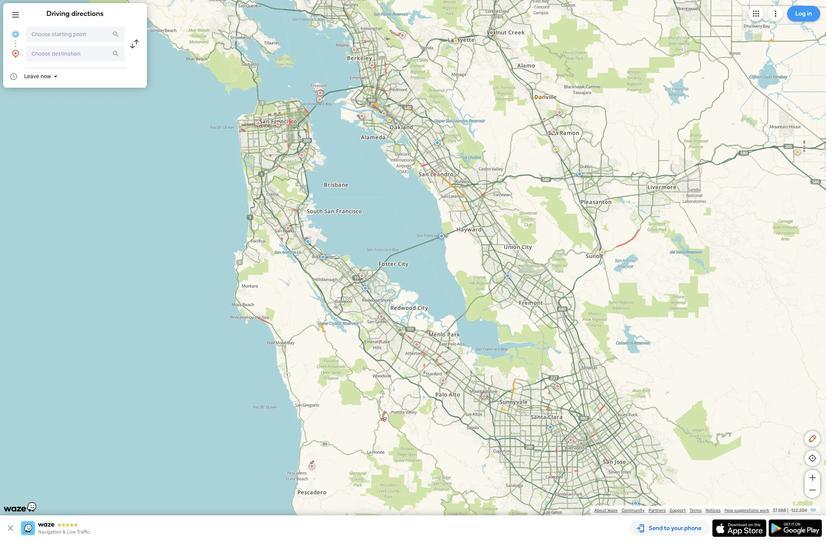 Task type: describe. For each thing, give the bounding box(es) containing it.
partners
[[649, 508, 667, 513]]

community
[[622, 508, 645, 513]]

0 horizontal spatial hazard image
[[387, 118, 392, 122]]

terms
[[690, 508, 702, 513]]

|
[[788, 508, 789, 513]]

driving
[[47, 9, 70, 18]]

directions
[[71, 9, 104, 18]]

suggestions
[[735, 508, 760, 513]]

accident image
[[490, 30, 494, 35]]

about waze community partners support terms notices how suggestions work 37.588 | -122.204
[[595, 508, 808, 513]]

zoom in image
[[809, 473, 818, 483]]

zoom out image
[[809, 486, 818, 495]]

Choose starting point text field
[[26, 26, 125, 42]]

support
[[670, 508, 686, 513]]

pencil image
[[809, 434, 818, 444]]

how suggestions work link
[[725, 508, 770, 513]]

support link
[[670, 508, 686, 513]]

traffic
[[77, 530, 90, 535]]

leave now
[[24, 73, 51, 80]]

navigation
[[38, 530, 61, 535]]

122.204
[[792, 508, 808, 513]]

-
[[790, 508, 792, 513]]

1 horizontal spatial hazard image
[[796, 150, 801, 155]]

1 vertical spatial police image
[[578, 172, 583, 176]]

current location image
[[11, 30, 20, 39]]

driving directions
[[47, 9, 104, 18]]

partners link
[[649, 508, 667, 513]]

terms link
[[690, 508, 702, 513]]

about waze link
[[595, 508, 618, 513]]

0 horizontal spatial police image
[[435, 140, 440, 145]]



Task type: vqa. For each thing, say whether or not it's contained in the screenshot.
topmost hazard image
yes



Task type: locate. For each thing, give the bounding box(es) containing it.
2 horizontal spatial hazard image
[[600, 250, 605, 255]]

leave
[[24, 73, 39, 80]]

navigation & live traffic
[[38, 530, 90, 535]]

police image
[[435, 140, 440, 145], [578, 172, 583, 176], [634, 501, 639, 506]]

waze
[[608, 508, 618, 513]]

notices link
[[706, 508, 721, 513]]

hazard image
[[554, 147, 558, 152], [796, 150, 801, 155]]

work
[[761, 508, 770, 513]]

0 vertical spatial hazard image
[[454, 39, 459, 43]]

location image
[[11, 49, 20, 58]]

notices
[[706, 508, 721, 513]]

1 vertical spatial hazard image
[[387, 118, 392, 122]]

community link
[[622, 508, 645, 513]]

2 vertical spatial police image
[[634, 501, 639, 506]]

0 horizontal spatial hazard image
[[554, 147, 558, 152]]

Choose destination text field
[[26, 46, 125, 61]]

road closed image
[[400, 33, 405, 38], [318, 91, 323, 95], [276, 122, 281, 126], [300, 153, 304, 158], [360, 274, 365, 278], [556, 384, 560, 389], [482, 394, 487, 399]]

now
[[40, 73, 51, 80]]

x image
[[6, 524, 15, 533]]

hazard image
[[454, 39, 459, 43], [387, 118, 392, 122], [600, 250, 605, 255]]

1 horizontal spatial police image
[[578, 172, 583, 176]]

link image
[[811, 507, 817, 513]]

live
[[67, 530, 76, 535]]

clock image
[[9, 72, 18, 81]]

&
[[63, 530, 66, 535]]

about
[[595, 508, 607, 513]]

1 horizontal spatial hazard image
[[454, 39, 459, 43]]

0 vertical spatial police image
[[435, 140, 440, 145]]

37.588
[[774, 508, 787, 513]]

how
[[725, 508, 734, 513]]

police image
[[440, 234, 444, 239], [306, 239, 311, 244], [321, 255, 326, 260], [506, 274, 511, 278], [363, 286, 368, 291], [549, 425, 553, 430]]

2 vertical spatial hazard image
[[600, 250, 605, 255]]

road closed image
[[352, 47, 357, 52], [370, 63, 375, 68], [318, 97, 322, 102], [558, 110, 562, 115], [382, 111, 387, 116], [360, 114, 365, 118], [256, 121, 261, 126], [552, 130, 557, 134], [286, 226, 291, 231], [379, 314, 384, 319], [415, 342, 420, 347], [441, 379, 446, 383], [483, 393, 487, 398], [569, 438, 574, 442], [310, 464, 314, 469]]

2 horizontal spatial police image
[[634, 501, 639, 506]]



